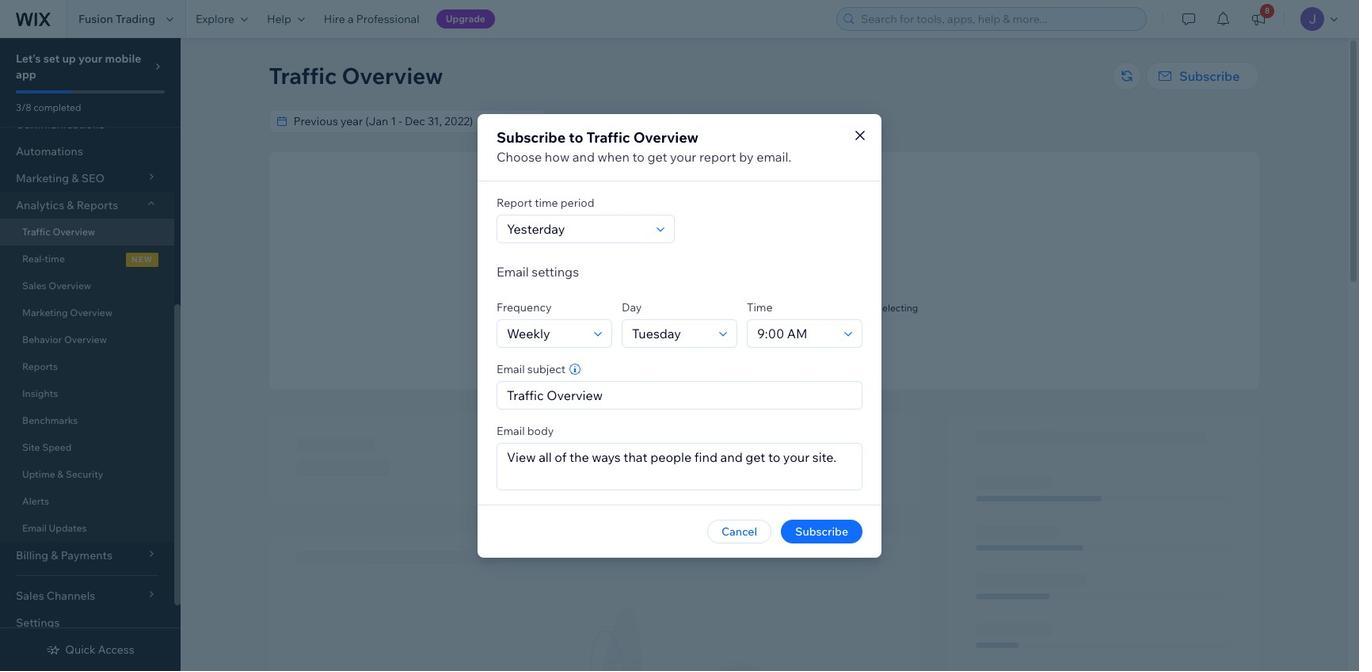 Task type: describe. For each thing, give the bounding box(es) containing it.
subscribe inside subscribe to traffic overview choose how and when to get your report by email.
[[497, 128, 566, 146]]

your inside not enough traffic looks like your site didn't have any traffic on those dates. try selecting another time period.
[[655, 302, 675, 314]]

cancel button
[[708, 519, 772, 543]]

& for uptime
[[57, 468, 64, 480]]

31,
[[765, 114, 779, 128]]

let's set up your mobile app
[[16, 52, 141, 82]]

1
[[728, 114, 734, 128]]

insights link
[[0, 380, 174, 407]]

set
[[43, 52, 60, 66]]

marketing overview link
[[0, 300, 174, 326]]

overview down professional
[[342, 62, 443, 90]]

selecting
[[878, 302, 919, 314]]

marketing
[[22, 307, 68, 319]]

previous
[[619, 114, 664, 128]]

site speed link
[[0, 434, 174, 461]]

Time field
[[753, 320, 840, 347]]

hire a marketing expert
[[713, 341, 816, 353]]

traffic inside the sidebar element
[[22, 226, 50, 238]]

site
[[22, 441, 40, 453]]

email subject
[[497, 362, 566, 376]]

email settings
[[497, 263, 579, 279]]

professional
[[356, 12, 420, 26]]

sales overview
[[22, 280, 91, 292]]

report time period
[[497, 195, 595, 210]]

upgrade
[[446, 13, 486, 25]]

frequency
[[497, 300, 552, 314]]

0 vertical spatial subscribe button
[[1147, 62, 1260, 90]]

benchmarks
[[22, 414, 78, 426]]

how
[[545, 149, 570, 164]]

overview for traffic overview link
[[53, 226, 95, 238]]

-
[[736, 114, 740, 128]]

access
[[98, 643, 134, 657]]

when
[[598, 149, 630, 164]]

0 vertical spatial period
[[666, 114, 700, 128]]

settings
[[16, 616, 60, 630]]

quick access
[[65, 643, 134, 657]]

3/8
[[16, 101, 31, 113]]

overview for 'sales overview' link
[[49, 280, 91, 292]]

day
[[622, 300, 642, 314]]

marketing
[[740, 341, 785, 353]]

uptime
[[22, 468, 55, 480]]

to for previous
[[606, 114, 617, 128]]

benchmarks link
[[0, 407, 174, 434]]

marketing overview
[[22, 307, 113, 319]]

hire a professional
[[324, 12, 420, 26]]

1 vertical spatial traffic
[[764, 302, 790, 314]]

1 vertical spatial period
[[561, 195, 595, 210]]

dec
[[742, 114, 763, 128]]

Day field
[[628, 320, 715, 347]]

compared to previous period (jan 1 - dec 31, 2021)
[[551, 114, 810, 128]]

behavior overview link
[[0, 326, 174, 353]]

those
[[806, 302, 831, 314]]

3/8 completed
[[16, 101, 81, 113]]

didn't
[[695, 302, 721, 314]]

hire for hire a professional
[[324, 12, 345, 26]]

reports inside reports link
[[22, 361, 58, 372]]

help
[[267, 12, 291, 26]]

Report time period field
[[502, 215, 652, 242]]

sales
[[22, 280, 46, 292]]

not
[[716, 283, 735, 297]]

report
[[700, 149, 737, 164]]

hire for hire a marketing expert
[[713, 341, 731, 353]]

1 horizontal spatial subscribe
[[796, 524, 849, 538]]

(jan
[[703, 114, 726, 128]]

sales overview link
[[0, 273, 174, 300]]

time for report
[[535, 195, 558, 210]]

site
[[677, 302, 693, 314]]

0 vertical spatial subscribe
[[1180, 68, 1241, 84]]

2 horizontal spatial to
[[633, 149, 645, 164]]

trading
[[116, 12, 155, 26]]

0 vertical spatial traffic
[[780, 283, 813, 297]]

email updates
[[22, 522, 87, 534]]

Frequency field
[[502, 320, 590, 347]]

get
[[648, 149, 668, 164]]

completed
[[33, 101, 81, 113]]

email for email updates
[[22, 522, 47, 534]]

fusion
[[78, 12, 113, 26]]

enough
[[738, 283, 778, 297]]

alerts link
[[0, 488, 174, 515]]

try
[[862, 302, 876, 314]]

period.
[[778, 314, 809, 326]]

on
[[792, 302, 804, 314]]



Task type: locate. For each thing, give the bounding box(es) containing it.
2 horizontal spatial time
[[756, 314, 776, 326]]

dates.
[[833, 302, 860, 314]]

email for email settings
[[497, 263, 529, 279]]

quick access button
[[46, 643, 134, 657]]

time up hire a marketing expert
[[756, 314, 776, 326]]

email left subject
[[497, 362, 525, 376]]

Search for tools, apps, help & more... field
[[857, 8, 1142, 30]]

1 horizontal spatial subscribe button
[[1147, 62, 1260, 90]]

overview for marketing overview 'link'
[[70, 307, 113, 319]]

0 horizontal spatial a
[[348, 12, 354, 26]]

Email body text field
[[498, 443, 862, 489]]

overview inside subscribe to traffic overview choose how and when to get your report by email.
[[634, 128, 699, 146]]

site speed
[[22, 441, 72, 453]]

quick
[[65, 643, 96, 657]]

speed
[[42, 441, 72, 453]]

1 vertical spatial time
[[45, 253, 65, 265]]

1 horizontal spatial period
[[666, 114, 700, 128]]

1 vertical spatial subscribe button
[[781, 519, 863, 543]]

to for traffic
[[569, 128, 584, 146]]

page skeleton image
[[269, 414, 1260, 671]]

traffic overview
[[269, 62, 443, 90], [22, 226, 95, 238]]

your
[[78, 52, 102, 66], [670, 149, 697, 164], [655, 302, 675, 314]]

0 horizontal spatial &
[[57, 468, 64, 480]]

a left professional
[[348, 12, 354, 26]]

looks
[[610, 302, 636, 314]]

updates
[[49, 522, 87, 534]]

email body
[[497, 424, 554, 438]]

your inside subscribe to traffic overview choose how and when to get your report by email.
[[670, 149, 697, 164]]

0 vertical spatial time
[[535, 195, 558, 210]]

0 horizontal spatial period
[[561, 195, 595, 210]]

0 vertical spatial a
[[348, 12, 354, 26]]

overview
[[342, 62, 443, 90], [634, 128, 699, 146], [53, 226, 95, 238], [49, 280, 91, 292], [70, 307, 113, 319], [64, 334, 107, 345]]

email for email subject
[[497, 362, 525, 376]]

reports inside analytics & reports popup button
[[77, 198, 118, 212]]

1 vertical spatial a
[[733, 341, 738, 353]]

your right like
[[655, 302, 675, 314]]

behavior overview
[[22, 334, 107, 345]]

any
[[746, 302, 762, 314]]

8 button
[[1242, 0, 1277, 38]]

1 horizontal spatial reports
[[77, 198, 118, 212]]

2 vertical spatial subscribe
[[796, 524, 849, 538]]

time for real-
[[45, 253, 65, 265]]

1 horizontal spatial hire
[[713, 341, 731, 353]]

app
[[16, 67, 36, 82]]

choose
[[497, 149, 542, 164]]

1 horizontal spatial traffic overview
[[269, 62, 443, 90]]

report
[[497, 195, 533, 210]]

&
[[67, 198, 74, 212], [57, 468, 64, 480]]

period left '(jan'
[[666, 114, 700, 128]]

another
[[719, 314, 754, 326]]

0 horizontal spatial hire
[[324, 12, 345, 26]]

traffic
[[780, 283, 813, 297], [764, 302, 790, 314]]

2 horizontal spatial traffic
[[587, 128, 630, 146]]

& right uptime
[[57, 468, 64, 480]]

0 horizontal spatial traffic overview
[[22, 226, 95, 238]]

& inside popup button
[[67, 198, 74, 212]]

2 vertical spatial your
[[655, 302, 675, 314]]

traffic inside subscribe to traffic overview choose how and when to get your report by email.
[[587, 128, 630, 146]]

& right analytics
[[67, 198, 74, 212]]

email left body
[[497, 424, 525, 438]]

period up report time period field
[[561, 195, 595, 210]]

0 horizontal spatial to
[[569, 128, 584, 146]]

reports up insights
[[22, 361, 58, 372]]

0 vertical spatial &
[[67, 198, 74, 212]]

settings link
[[0, 609, 174, 636]]

analytics & reports button
[[0, 192, 174, 219]]

traffic left on
[[764, 302, 790, 314]]

1 horizontal spatial time
[[535, 195, 558, 210]]

settings
[[532, 263, 579, 279]]

& for analytics
[[67, 198, 74, 212]]

time right report
[[535, 195, 558, 210]]

email.
[[757, 149, 792, 164]]

traffic up when
[[587, 128, 630, 146]]

0 vertical spatial reports
[[77, 198, 118, 212]]

traffic up on
[[780, 283, 813, 297]]

1 vertical spatial traffic
[[587, 128, 630, 146]]

0 horizontal spatial reports
[[22, 361, 58, 372]]

traffic overview inside traffic overview link
[[22, 226, 95, 238]]

a for professional
[[348, 12, 354, 26]]

upgrade button
[[436, 10, 495, 29]]

8
[[1265, 6, 1270, 16]]

a for marketing
[[733, 341, 738, 353]]

2 vertical spatial time
[[756, 314, 776, 326]]

reports up traffic overview link
[[77, 198, 118, 212]]

overview for behavior overview link
[[64, 334, 107, 345]]

and
[[573, 149, 595, 164]]

traffic overview down hire a professional link
[[269, 62, 443, 90]]

sidebar element
[[0, 0, 181, 671]]

time inside the sidebar element
[[45, 253, 65, 265]]

traffic overview down analytics & reports
[[22, 226, 95, 238]]

reports link
[[0, 353, 174, 380]]

to left previous
[[606, 114, 617, 128]]

have
[[723, 302, 744, 314]]

0 vertical spatial hire
[[324, 12, 345, 26]]

0 horizontal spatial subscribe button
[[781, 519, 863, 543]]

analytics & reports
[[16, 198, 118, 212]]

analytics
[[16, 198, 64, 212]]

traffic
[[269, 62, 337, 90], [587, 128, 630, 146], [22, 226, 50, 238]]

email up the frequency
[[497, 263, 529, 279]]

email updates link
[[0, 515, 174, 542]]

1 vertical spatial &
[[57, 468, 64, 480]]

email inside the sidebar element
[[22, 522, 47, 534]]

not enough traffic looks like your site didn't have any traffic on those dates. try selecting another time period.
[[610, 283, 919, 326]]

your right get
[[670, 149, 697, 164]]

your right up
[[78, 52, 102, 66]]

1 vertical spatial reports
[[22, 361, 58, 372]]

cancel
[[722, 524, 758, 538]]

1 horizontal spatial traffic
[[269, 62, 337, 90]]

automations
[[16, 144, 83, 158]]

0 horizontal spatial traffic
[[22, 226, 50, 238]]

2 horizontal spatial subscribe
[[1180, 68, 1241, 84]]

to up and
[[569, 128, 584, 146]]

hire inside hire a professional link
[[324, 12, 345, 26]]

to left get
[[633, 149, 645, 164]]

to
[[606, 114, 617, 128], [569, 128, 584, 146], [633, 149, 645, 164]]

automations link
[[0, 138, 174, 165]]

explore
[[196, 12, 235, 26]]

1 horizontal spatial a
[[733, 341, 738, 353]]

1 vertical spatial traffic overview
[[22, 226, 95, 238]]

email for email body
[[497, 424, 525, 438]]

a
[[348, 12, 354, 26], [733, 341, 738, 353]]

1 horizontal spatial &
[[67, 198, 74, 212]]

2 vertical spatial traffic
[[22, 226, 50, 238]]

1 horizontal spatial to
[[606, 114, 617, 128]]

hire a professional link
[[314, 0, 429, 38]]

time up sales overview
[[45, 253, 65, 265]]

help button
[[258, 0, 314, 38]]

let's
[[16, 52, 41, 66]]

your inside let's set up your mobile app
[[78, 52, 102, 66]]

real-time
[[22, 253, 65, 265]]

traffic down analytics
[[22, 226, 50, 238]]

a left marketing
[[733, 341, 738, 353]]

overview down marketing overview 'link'
[[64, 334, 107, 345]]

0 horizontal spatial time
[[45, 253, 65, 265]]

subscribe to traffic overview choose how and when to get your report by email.
[[497, 128, 792, 164]]

subject
[[528, 362, 566, 376]]

time inside not enough traffic looks like your site didn't have any traffic on those dates. try selecting another time period.
[[756, 314, 776, 326]]

hire inside hire a marketing expert link
[[713, 341, 731, 353]]

overview down analytics & reports
[[53, 226, 95, 238]]

0 vertical spatial traffic overview
[[269, 62, 443, 90]]

hire down another
[[713, 341, 731, 353]]

overview up get
[[634, 128, 699, 146]]

overview down 'sales overview' link
[[70, 307, 113, 319]]

time
[[747, 300, 773, 314]]

up
[[62, 52, 76, 66]]

traffic down the "help" button
[[269, 62, 337, 90]]

hire right the "help" button
[[324, 12, 345, 26]]

time
[[535, 195, 558, 210], [45, 253, 65, 265], [756, 314, 776, 326]]

subscribe button
[[1147, 62, 1260, 90], [781, 519, 863, 543]]

0 horizontal spatial subscribe
[[497, 128, 566, 146]]

real-
[[22, 253, 45, 265]]

email down alerts
[[22, 522, 47, 534]]

0 vertical spatial traffic
[[269, 62, 337, 90]]

2021)
[[782, 114, 810, 128]]

traffic overview link
[[0, 219, 174, 246]]

mobile
[[105, 52, 141, 66]]

1 vertical spatial subscribe
[[497, 128, 566, 146]]

security
[[66, 468, 103, 480]]

new
[[132, 254, 153, 265]]

by
[[739, 149, 754, 164]]

1 vertical spatial your
[[670, 149, 697, 164]]

uptime & security link
[[0, 461, 174, 488]]

0 vertical spatial your
[[78, 52, 102, 66]]

None field
[[289, 110, 522, 132]]

behavior
[[22, 334, 62, 345]]

overview up marketing overview at the left of the page
[[49, 280, 91, 292]]

1 vertical spatial hire
[[713, 341, 731, 353]]

uptime & security
[[22, 468, 103, 480]]

hire
[[324, 12, 345, 26], [713, 341, 731, 353]]

overview inside 'link'
[[70, 307, 113, 319]]

body
[[528, 424, 554, 438]]

email
[[497, 263, 529, 279], [497, 362, 525, 376], [497, 424, 525, 438], [22, 522, 47, 534]]

expert
[[787, 341, 816, 353]]

subscribe
[[1180, 68, 1241, 84], [497, 128, 566, 146], [796, 524, 849, 538]]

Email subject field
[[502, 382, 857, 408]]

like
[[638, 302, 653, 314]]

compared
[[551, 114, 604, 128]]



Task type: vqa. For each thing, say whether or not it's contained in the screenshot.
SEO
no



